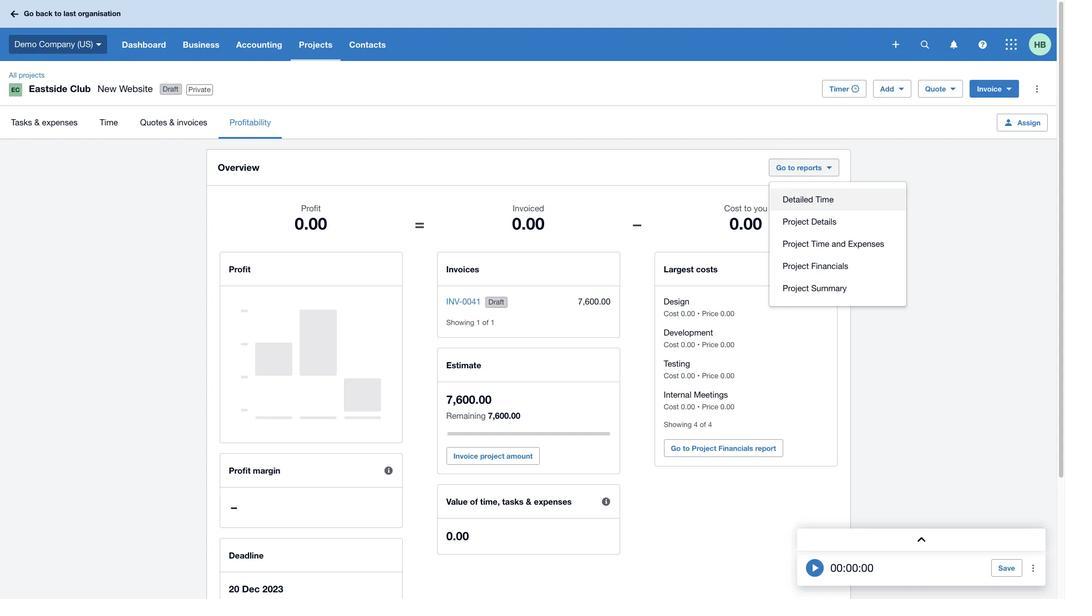 Task type: vqa. For each thing, say whether or not it's contained in the screenshot.
"opens in a new tab" "Image"
no



Task type: locate. For each thing, give the bounding box(es) containing it.
cost down internal
[[664, 403, 679, 411]]

go inside go to reports popup button
[[776, 163, 786, 172]]

testing
[[664, 359, 690, 368]]

profit for 0.00
[[301, 204, 321, 213]]

0 horizontal spatial more info image
[[378, 459, 400, 482]]

1 vertical spatial showing
[[664, 421, 692, 429]]

1 vertical spatial draft
[[489, 298, 504, 306]]

1 price from the top
[[702, 310, 718, 318]]

time for detailed
[[816, 195, 834, 204]]

time for project
[[811, 239, 830, 249]]

of
[[482, 318, 489, 327], [700, 421, 706, 429], [470, 497, 478, 507]]

0 vertical spatial of
[[482, 318, 489, 327]]

1 horizontal spatial of
[[482, 318, 489, 327]]

1 vertical spatial time
[[816, 195, 834, 204]]

invoice inside button
[[454, 452, 478, 460]]

• up development in the bottom of the page
[[697, 310, 700, 318]]

expenses
[[42, 117, 78, 127], [534, 497, 572, 507]]

svg image up quote on the right top of page
[[921, 40, 929, 49]]

price up the development cost 0.00 • price 0.00
[[702, 310, 718, 318]]

0 vertical spatial go
[[24, 9, 34, 18]]

cost for testing
[[664, 372, 679, 380]]

go to reports
[[776, 163, 822, 172]]

go back to last organisation link
[[7, 4, 127, 24]]

svg image inside demo company (us) popup button
[[96, 43, 101, 46]]

invoice for invoice
[[977, 84, 1002, 93]]

banner
[[0, 0, 1057, 61]]

showing down internal
[[664, 421, 692, 429]]

00:00:00
[[831, 561, 874, 574]]

tasks & expenses link
[[0, 106, 89, 139]]

dec
[[242, 583, 260, 595]]

2 • from the top
[[697, 341, 700, 349]]

0 vertical spatial financials
[[811, 261, 848, 271]]

1 horizontal spatial go
[[671, 444, 681, 453]]

svg image
[[1006, 39, 1017, 50], [950, 40, 957, 49], [978, 40, 987, 49], [893, 41, 899, 48]]

project details link
[[770, 211, 907, 233]]

hb button
[[1029, 28, 1057, 61]]

0 vertical spatial time
[[100, 117, 118, 127]]

website
[[119, 83, 153, 94]]

svg image up quote popup button
[[950, 40, 957, 49]]

company
[[39, 39, 75, 49]]

showing for showing 4 of 4
[[664, 421, 692, 429]]

ec
[[11, 86, 20, 93]]

group
[[770, 182, 907, 306]]

project for project details
[[783, 217, 809, 226]]

cost inside the development cost 0.00 • price 0.00
[[664, 341, 679, 349]]

• up meetings
[[697, 372, 700, 380]]

profit
[[301, 204, 321, 213], [229, 264, 251, 274], [229, 465, 251, 475]]

4
[[694, 421, 698, 429], [708, 421, 712, 429]]

&
[[34, 117, 40, 127], [169, 117, 175, 127], [526, 497, 532, 507]]

value
[[446, 497, 468, 507]]

svg image left back
[[11, 10, 18, 17]]

price
[[702, 310, 718, 318], [702, 341, 718, 349], [702, 372, 718, 380], [702, 403, 718, 411]]

project down project financials
[[783, 284, 809, 293]]

list box
[[770, 182, 907, 306]]

go for go back to last organisation
[[24, 9, 34, 18]]

2 price from the top
[[702, 341, 718, 349]]

cost left you
[[724, 204, 742, 213]]

cost inside testing cost 0.00 • price 0.00
[[664, 372, 679, 380]]

2 horizontal spatial go
[[776, 163, 786, 172]]

invoice project amount button
[[446, 447, 540, 465]]

business
[[183, 39, 219, 49]]

project summary link
[[770, 277, 907, 300]]

1 horizontal spatial 1
[[491, 318, 495, 327]]

save
[[999, 564, 1015, 573]]

reports
[[797, 163, 822, 172]]

draft
[[163, 85, 178, 93], [489, 298, 504, 306]]

0 horizontal spatial expenses
[[42, 117, 78, 127]]

cost down design
[[664, 310, 679, 318]]

0 vertical spatial draft
[[163, 85, 178, 93]]

7,600.00 for 7,600.00 remaining 7,600.00
[[446, 393, 492, 407]]

1 horizontal spatial 4
[[708, 421, 712, 429]]

project inside button
[[692, 444, 717, 453]]

• inside testing cost 0.00 • price 0.00
[[697, 372, 700, 380]]

tasks & expenses
[[11, 117, 78, 127]]

3 price from the top
[[702, 372, 718, 380]]

0.00 inside cost to you 0.00
[[730, 214, 762, 234]]

2 vertical spatial 7,600.00
[[488, 411, 521, 421]]

time
[[100, 117, 118, 127], [816, 195, 834, 204], [811, 239, 830, 249]]

0 vertical spatial 7,600.00
[[578, 297, 611, 306]]

and
[[832, 239, 846, 249]]

invoice inside 'popup button'
[[977, 84, 1002, 93]]

2 vertical spatial time
[[811, 239, 830, 249]]

price for testing
[[702, 372, 718, 380]]

showing for showing 1 of 1
[[446, 318, 474, 327]]

new website
[[97, 83, 153, 94]]

project for project financials
[[783, 261, 809, 271]]

to inside popup button
[[788, 163, 795, 172]]

2 horizontal spatial &
[[526, 497, 532, 507]]

invoice project amount
[[454, 452, 533, 460]]

meetings
[[694, 390, 728, 399]]

details
[[811, 217, 837, 226]]

to left reports
[[788, 163, 795, 172]]

1 horizontal spatial showing
[[664, 421, 692, 429]]

20
[[229, 583, 239, 595]]

contacts
[[349, 39, 386, 49]]

cost inside design cost 0.00 • price 0.00
[[664, 310, 679, 318]]

go left back
[[24, 9, 34, 18]]

expenses down the eastside club on the left
[[42, 117, 78, 127]]

go left reports
[[776, 163, 786, 172]]

accounting button
[[228, 28, 291, 61]]

largest costs
[[664, 264, 718, 274]]

quotes & invoices link
[[129, 106, 218, 139]]

to down showing 4 of 4
[[683, 444, 690, 453]]

1 horizontal spatial more info image
[[595, 490, 617, 513]]

• down meetings
[[697, 403, 700, 411]]

draft right 0041
[[489, 298, 504, 306]]

quote button
[[918, 80, 963, 98]]

(us)
[[77, 39, 93, 49]]

7,600.00 remaining 7,600.00
[[446, 393, 521, 421]]

1 horizontal spatial invoice
[[977, 84, 1002, 93]]

profit inside profit 0.00
[[301, 204, 321, 213]]

4 price from the top
[[702, 403, 718, 411]]

project down project details
[[783, 239, 809, 249]]

0 horizontal spatial invoice
[[454, 452, 478, 460]]

hb
[[1034, 39, 1046, 49]]

1 • from the top
[[697, 310, 700, 318]]

project up project summary
[[783, 261, 809, 271]]

invoice left project
[[454, 452, 478, 460]]

1 vertical spatial 7,600.00
[[446, 393, 492, 407]]

• inside design cost 0.00 • price 0.00
[[697, 310, 700, 318]]

largest
[[664, 264, 694, 274]]

1 vertical spatial invoice
[[454, 452, 478, 460]]

4 • from the top
[[697, 403, 700, 411]]

quotes
[[140, 117, 167, 127]]

1
[[476, 318, 480, 327], [491, 318, 495, 327]]

summary
[[811, 284, 847, 293]]

navigation containing dashboard
[[114, 28, 885, 61]]

more options image
[[1026, 78, 1048, 100]]

0 horizontal spatial of
[[470, 497, 478, 507]]

draft left private in the left top of the page
[[163, 85, 178, 93]]

organisation
[[78, 9, 121, 18]]

eastside club
[[29, 83, 91, 94]]

dashboard link
[[114, 28, 174, 61]]

project summary
[[783, 284, 847, 293]]

0 horizontal spatial showing
[[446, 318, 474, 327]]

to
[[55, 9, 62, 18], [788, 163, 795, 172], [744, 204, 752, 213], [683, 444, 690, 453]]

2 vertical spatial go
[[671, 444, 681, 453]]

design cost 0.00 • price 0.00
[[664, 297, 735, 318]]

2 horizontal spatial of
[[700, 421, 706, 429]]

1 1 from the left
[[476, 318, 480, 327]]

all
[[9, 71, 17, 79]]

0 horizontal spatial 4
[[694, 421, 698, 429]]

go down showing 4 of 4
[[671, 444, 681, 453]]

1 vertical spatial profit
[[229, 264, 251, 274]]

3 • from the top
[[697, 372, 700, 380]]

timer
[[830, 84, 849, 93]]

to left last
[[55, 9, 62, 18]]

add
[[880, 84, 894, 93]]

0 vertical spatial more info image
[[378, 459, 400, 482]]

financials
[[811, 261, 848, 271], [719, 444, 753, 453]]

1 horizontal spatial financials
[[811, 261, 848, 271]]

invoice up assign button
[[977, 84, 1002, 93]]

project financials link
[[770, 255, 907, 277]]

• inside 'internal meetings cost 0.00 • price 0.00'
[[697, 403, 700, 411]]

1 horizontal spatial expenses
[[534, 497, 572, 507]]

to inside cost to you 0.00
[[744, 204, 752, 213]]

0 vertical spatial profit
[[301, 204, 321, 213]]

of for 1
[[482, 318, 489, 327]]

to for cost to you 0.00
[[744, 204, 752, 213]]

cost for design
[[664, 310, 679, 318]]

0 horizontal spatial &
[[34, 117, 40, 127]]

svg image left hb
[[1006, 39, 1017, 50]]

cost up testing
[[664, 341, 679, 349]]

time left the and
[[811, 239, 830, 249]]

financials left report
[[719, 444, 753, 453]]

price inside design cost 0.00 • price 0.00
[[702, 310, 718, 318]]

0 horizontal spatial go
[[24, 9, 34, 18]]

inv-0041 link
[[446, 297, 481, 306]]

go inside 'go back to last organisation' link
[[24, 9, 34, 18]]

project down showing 4 of 4
[[692, 444, 717, 453]]

svg image right (us)
[[96, 43, 101, 46]]

1 vertical spatial of
[[700, 421, 706, 429]]

•
[[697, 310, 700, 318], [697, 341, 700, 349], [697, 372, 700, 380], [697, 403, 700, 411]]

=
[[415, 214, 425, 234]]

financials inside button
[[719, 444, 753, 453]]

cost down testing
[[664, 372, 679, 380]]

time up details
[[816, 195, 834, 204]]

financials inside list box
[[811, 261, 848, 271]]

0 horizontal spatial svg image
[[11, 10, 18, 17]]

1 vertical spatial financials
[[719, 444, 753, 453]]

• inside the development cost 0.00 • price 0.00
[[697, 341, 700, 349]]

2 vertical spatial profit
[[229, 465, 251, 475]]

go
[[24, 9, 34, 18], [776, 163, 786, 172], [671, 444, 681, 453]]

1 vertical spatial more info image
[[595, 490, 617, 513]]

profit for margin
[[229, 465, 251, 475]]

price inside testing cost 0.00 • price 0.00
[[702, 372, 718, 380]]

showing 4 of 4
[[664, 421, 712, 429]]

project down the detailed
[[783, 217, 809, 226]]

to left you
[[744, 204, 752, 213]]

0 horizontal spatial financials
[[719, 444, 753, 453]]

project inside 'link'
[[783, 239, 809, 249]]

svg image
[[11, 10, 18, 17], [921, 40, 929, 49], [96, 43, 101, 46]]

2 vertical spatial of
[[470, 497, 478, 507]]

time down new
[[100, 117, 118, 127]]

svg image up add popup button
[[893, 41, 899, 48]]

navigation
[[114, 28, 885, 61]]

all projects
[[9, 71, 45, 79]]

1 vertical spatial go
[[776, 163, 786, 172]]

price down meetings
[[702, 403, 718, 411]]

time link
[[89, 106, 129, 139]]

invoice
[[977, 84, 1002, 93], [454, 452, 478, 460]]

1 vertical spatial expenses
[[534, 497, 572, 507]]

0 vertical spatial expenses
[[42, 117, 78, 127]]

price down development in the bottom of the page
[[702, 341, 718, 349]]

• down development in the bottom of the page
[[697, 341, 700, 349]]

price inside the development cost 0.00 • price 0.00
[[702, 341, 718, 349]]

start timer image
[[806, 559, 824, 577]]

showing down inv-0041
[[446, 318, 474, 327]]

financials up summary on the right top of page
[[811, 261, 848, 271]]

0 vertical spatial showing
[[446, 318, 474, 327]]

margin
[[253, 465, 280, 475]]

go to project financials report button
[[664, 439, 783, 457]]

1 horizontal spatial &
[[169, 117, 175, 127]]

1 horizontal spatial svg image
[[96, 43, 101, 46]]

price up meetings
[[702, 372, 718, 380]]

project financials
[[783, 261, 848, 271]]

to inside button
[[683, 444, 690, 453]]

2 4 from the left
[[708, 421, 712, 429]]

0 vertical spatial invoice
[[977, 84, 1002, 93]]

more info image
[[378, 459, 400, 482], [595, 490, 617, 513]]

go inside go to project financials report button
[[671, 444, 681, 453]]

expenses right the tasks
[[534, 497, 572, 507]]

0 horizontal spatial 1
[[476, 318, 480, 327]]

price for design
[[702, 310, 718, 318]]



Task type: describe. For each thing, give the bounding box(es) containing it.
go for go to reports
[[776, 163, 786, 172]]

development cost 0.00 • price 0.00
[[664, 328, 735, 349]]

price for development
[[702, 341, 718, 349]]

time,
[[480, 497, 500, 507]]

group containing detailed time
[[770, 182, 907, 306]]

0 horizontal spatial draft
[[163, 85, 178, 93]]

internal
[[664, 390, 692, 399]]

detailed time link
[[770, 189, 907, 211]]

private
[[188, 85, 211, 94]]

testing cost 0.00 • price 0.00
[[664, 359, 735, 380]]

quotes & invoices
[[140, 117, 207, 127]]

profitability link
[[218, 106, 282, 139]]

1 horizontal spatial draft
[[489, 298, 504, 306]]

invoice button
[[970, 80, 1019, 98]]

business button
[[174, 28, 228, 61]]

you
[[754, 204, 768, 213]]

project time and expenses
[[783, 239, 884, 249]]

20 dec 2023
[[229, 583, 283, 595]]

to for go to project financials report
[[683, 444, 690, 453]]

profitability
[[230, 117, 271, 127]]

projects
[[19, 71, 45, 79]]

invoice for invoice project amount
[[454, 452, 478, 460]]

no profit information available image
[[241, 297, 381, 432]]

all projects link
[[4, 70, 49, 81]]

0041
[[462, 297, 481, 306]]

overview
[[218, 161, 260, 173]]

timer button
[[822, 80, 867, 98]]

invoices
[[177, 117, 207, 127]]

project time and expenses link
[[770, 233, 907, 255]]

cost for development
[[664, 341, 679, 349]]

invoices
[[446, 264, 479, 274]]

inv-
[[446, 297, 462, 306]]

profit margin
[[229, 465, 280, 475]]

7,600.00 for 7,600.00
[[578, 297, 611, 306]]

assign
[[1018, 118, 1041, 127]]

go to project financials report
[[671, 444, 776, 453]]

& for tasks
[[34, 117, 40, 127]]

more info image for –
[[378, 459, 400, 482]]

value of time, tasks & expenses
[[446, 497, 572, 507]]

invoiced
[[513, 204, 544, 213]]

projects button
[[291, 28, 341, 61]]

price inside 'internal meetings cost 0.00 • price 0.00'
[[702, 403, 718, 411]]

costs
[[696, 264, 718, 274]]

more options image
[[1022, 557, 1045, 579]]

project for project time and expenses
[[783, 239, 809, 249]]

detailed
[[783, 195, 813, 204]]

last
[[64, 9, 76, 18]]

to for go to reports
[[788, 163, 795, 172]]

tasks
[[11, 117, 32, 127]]

expenses
[[848, 239, 884, 249]]

cost inside cost to you 0.00
[[724, 204, 742, 213]]

navigation inside banner
[[114, 28, 885, 61]]

internal meetings cost 0.00 • price 0.00
[[664, 390, 735, 411]]

deadline
[[229, 550, 264, 560]]

• for development
[[697, 341, 700, 349]]

quote
[[925, 84, 946, 93]]

report
[[755, 444, 776, 453]]

amount
[[507, 452, 533, 460]]

back
[[36, 9, 53, 18]]

demo company (us)
[[14, 39, 93, 49]]

inv-0041
[[446, 297, 481, 306]]

2 1 from the left
[[491, 318, 495, 327]]

go to reports button
[[769, 159, 839, 176]]

add button
[[873, 80, 911, 98]]

• for design
[[697, 310, 700, 318]]

• for testing
[[697, 372, 700, 380]]

projects
[[299, 39, 333, 49]]

−
[[632, 214, 642, 234]]

svg image up invoice 'popup button'
[[978, 40, 987, 49]]

cost inside 'internal meetings cost 0.00 • price 0.00'
[[664, 403, 679, 411]]

to inside banner
[[55, 9, 62, 18]]

go for go to project financials report
[[671, 444, 681, 453]]

detailed time
[[783, 195, 834, 204]]

banner containing hb
[[0, 0, 1057, 61]]

2023
[[262, 583, 283, 595]]

profit 0.00
[[295, 204, 327, 234]]

of for 4
[[700, 421, 706, 429]]

& for quotes
[[169, 117, 175, 127]]

new
[[97, 83, 117, 94]]

project for project summary
[[783, 284, 809, 293]]

dashboard
[[122, 39, 166, 49]]

eastside
[[29, 83, 67, 94]]

showing 1 of 1
[[446, 318, 495, 327]]

contacts button
[[341, 28, 394, 61]]

estimate
[[446, 360, 481, 370]]

accounting
[[236, 39, 282, 49]]

1 4 from the left
[[694, 421, 698, 429]]

demo
[[14, 39, 37, 49]]

–
[[231, 500, 237, 514]]

tasks
[[502, 497, 524, 507]]

go back to last organisation
[[24, 9, 121, 18]]

cost to you 0.00
[[724, 204, 768, 234]]

list box containing detailed time
[[770, 182, 907, 306]]

club
[[70, 83, 91, 94]]

more info image for 0.00
[[595, 490, 617, 513]]

remaining
[[446, 411, 486, 421]]

2 horizontal spatial svg image
[[921, 40, 929, 49]]

project
[[480, 452, 505, 460]]

project details
[[783, 217, 837, 226]]

save button
[[991, 559, 1022, 577]]

assign button
[[997, 113, 1048, 131]]

svg image inside 'go back to last organisation' link
[[11, 10, 18, 17]]

development
[[664, 328, 713, 337]]



